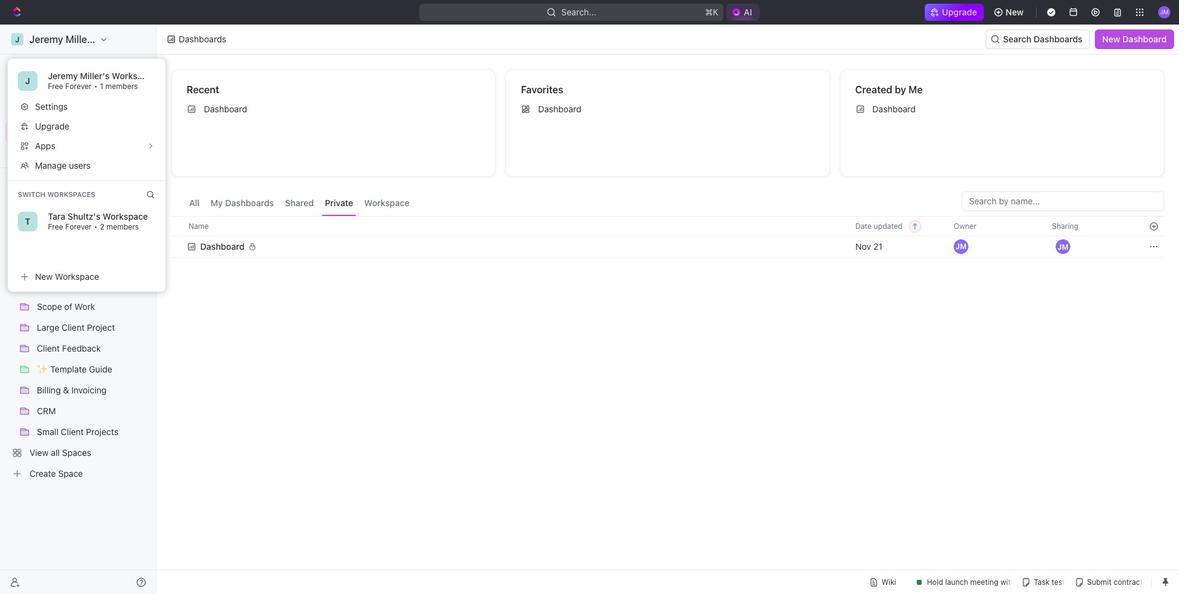 Task type: locate. For each thing, give the bounding box(es) containing it.
jeremy up home
[[29, 34, 63, 45]]

1 vertical spatial jeremy miller's workspace, , element
[[18, 71, 37, 91]]

search dashboards
[[1004, 34, 1083, 44]]

members right '1'
[[106, 82, 138, 91]]

2 forever from the top
[[65, 222, 92, 232]]

owner
[[954, 221, 977, 231]]

jm down owner
[[956, 242, 967, 251]]

docs
[[29, 106, 50, 116]]

1 dashboard link from the left
[[182, 100, 490, 119]]

switch
[[18, 190, 46, 198]]

1 vertical spatial members
[[107, 222, 139, 232]]

jeremy for jeremy miller's workspace, , element to the bottom
[[48, 71, 78, 81]]

1 vertical spatial favorites
[[10, 178, 42, 187]]

free forever down the home 'link'
[[48, 82, 92, 91]]

workspace inside sidebar navigation
[[101, 34, 152, 45]]

members for shultz's
[[107, 222, 139, 232]]

dashboards up "apps"
[[29, 127, 78, 137]]

0 horizontal spatial upgrade
[[35, 121, 69, 131]]

0 horizontal spatial j
[[15, 35, 19, 44]]

0 vertical spatial jeremy miller's workspace, , element
[[11, 33, 23, 45]]

1 vertical spatial upgrade
[[35, 121, 69, 131]]

upgrade left 'new' button
[[943, 7, 978, 17]]

dashboard for recent
[[204, 104, 247, 114]]

jeremy miller's workspace for jeremy miller's workspace, , element in the sidebar navigation
[[29, 34, 152, 45]]

search dashboards button
[[986, 29, 1090, 49]]

miller's inside sidebar navigation
[[66, 34, 99, 45]]

miller's for jeremy miller's workspace, , element to the bottom
[[80, 71, 110, 81]]

free forever down tara
[[48, 222, 92, 232]]

Search by name... text field
[[970, 192, 1158, 211]]

2 free forever from the top
[[48, 222, 92, 232]]

tara
[[48, 211, 65, 222]]

jeremy miller's workspace inside sidebar navigation
[[29, 34, 152, 45]]

dashboard for favorites
[[538, 104, 582, 114]]

recent
[[187, 84, 219, 95]]

manage users
[[35, 160, 91, 171]]

forever for miller's
[[65, 82, 92, 91]]

0 vertical spatial forever
[[65, 82, 92, 91]]

1 jm from the left
[[956, 242, 967, 251]]

1 horizontal spatial favorites
[[521, 84, 564, 95]]

new inside 'button'
[[35, 272, 53, 282]]

0 vertical spatial free
[[48, 82, 63, 91]]

forever for shultz's
[[65, 222, 92, 232]]

0 vertical spatial jeremy miller's workspace
[[29, 34, 152, 45]]

my
[[211, 198, 223, 208]]

1 forever from the top
[[65, 82, 92, 91]]

jeremy inside sidebar navigation
[[29, 34, 63, 45]]

apps
[[35, 141, 55, 151]]

free up settings
[[48, 82, 63, 91]]

created by me
[[856, 84, 923, 95]]

1 vertical spatial new
[[1103, 34, 1121, 44]]

jeremy up inbox
[[48, 71, 78, 81]]

free for jeremy
[[48, 82, 63, 91]]

2 jm from the left
[[1058, 242, 1069, 252]]

2 dashboard link from the left
[[516, 100, 825, 119]]

1 vertical spatial jeremy miller's workspace
[[48, 71, 157, 81]]

jeremy miller, , element down sharing
[[1056, 240, 1071, 254]]

2 row from the top
[[171, 235, 1165, 259]]

2 horizontal spatial dashboard link
[[851, 100, 1159, 119]]

new workspace button
[[13, 267, 160, 287]]

table
[[171, 216, 1165, 259]]

1 free from the top
[[48, 82, 63, 91]]

row containing name
[[171, 216, 1165, 237]]

jeremy
[[29, 34, 63, 45], [48, 71, 78, 81]]

dashboards right my
[[225, 198, 274, 208]]

1 members
[[100, 82, 138, 91]]

0 vertical spatial miller's
[[66, 34, 99, 45]]

jeremy miller, , element
[[954, 240, 969, 254], [1056, 240, 1071, 254]]

agency management link
[[29, 256, 149, 275]]

free
[[48, 82, 63, 91], [48, 222, 63, 232]]

jm inside button
[[1058, 242, 1069, 252]]

free down tara
[[48, 222, 63, 232]]

all button
[[186, 192, 203, 216]]

jm down sharing
[[1058, 242, 1069, 252]]

jeremy miller's workspace, , element
[[11, 33, 23, 45], [18, 71, 37, 91]]

2
[[100, 222, 104, 232]]

updated
[[874, 221, 903, 231]]

sidebar navigation
[[0, 25, 157, 595]]

tara shultz's workspace, , element
[[18, 212, 37, 232]]

dashboards right search
[[1034, 34, 1083, 44]]

dashboards
[[179, 34, 226, 44], [1034, 34, 1083, 44], [29, 127, 78, 137], [225, 198, 274, 208]]

dashboard inside new dashboard button
[[1123, 34, 1167, 44]]

dashboard
[[1123, 34, 1167, 44], [204, 104, 247, 114], [538, 104, 582, 114], [873, 104, 916, 114], [200, 241, 245, 252]]

free forever
[[48, 82, 92, 91], [48, 222, 92, 232]]

workspace inside 'button'
[[55, 272, 99, 282]]

miller's up '1'
[[80, 71, 110, 81]]

dashboards link
[[5, 122, 151, 142]]

settings button
[[13, 97, 160, 117]]

0 horizontal spatial dashboard link
[[182, 100, 490, 119]]

favorites button
[[5, 176, 55, 190]]

manage
[[35, 160, 67, 171]]

3 dashboard link from the left
[[851, 100, 1159, 119]]

jeremy miller, , element down owner
[[954, 240, 969, 254]]

dashboards inside search dashboards button
[[1034, 34, 1083, 44]]

workspace
[[101, 34, 152, 45], [112, 71, 157, 81], [364, 198, 410, 208], [103, 211, 148, 222], [55, 272, 99, 282]]

1 row from the top
[[171, 216, 1165, 237]]

1 vertical spatial free forever
[[48, 222, 92, 232]]

date updated
[[856, 221, 903, 231]]

1 vertical spatial miller's
[[80, 71, 110, 81]]

1 vertical spatial j
[[25, 76, 30, 86]]

forever
[[65, 82, 92, 91], [65, 222, 92, 232]]

agency
[[29, 260, 59, 270]]

0 vertical spatial members
[[106, 82, 138, 91]]

members for miller's
[[106, 82, 138, 91]]

jeremy miller's workspace up the home 'link'
[[29, 34, 152, 45]]

0 vertical spatial upgrade
[[943, 7, 978, 17]]

21
[[874, 241, 883, 252]]

free forever for jeremy
[[48, 82, 92, 91]]

0 horizontal spatial jeremy miller, , element
[[954, 240, 969, 254]]

1 horizontal spatial jeremy miller, , element
[[1056, 240, 1071, 254]]

0 horizontal spatial favorites
[[10, 178, 42, 187]]

0 vertical spatial free forever
[[48, 82, 92, 91]]

upgrade down settings
[[35, 121, 69, 131]]

t
[[25, 216, 30, 227]]

upgrade
[[943, 7, 978, 17], [35, 121, 69, 131]]

1 vertical spatial jeremy
[[48, 71, 78, 81]]

jeremy miller's workspace for jeremy miller's workspace, , element to the bottom
[[48, 71, 157, 81]]

1 vertical spatial free
[[48, 222, 63, 232]]

j
[[15, 35, 19, 44], [25, 76, 30, 86]]

search...
[[562, 7, 597, 17]]

dashboard link
[[182, 100, 490, 119], [516, 100, 825, 119], [851, 100, 1159, 119]]

name
[[189, 221, 209, 231]]

jm button
[[1052, 236, 1075, 258]]

jeremy miller's workspace up '1'
[[48, 71, 157, 81]]

forever down shultz's
[[65, 222, 92, 232]]

1 horizontal spatial dashboard link
[[516, 100, 825, 119]]

my dashboards
[[211, 198, 274, 208]]

1
[[100, 82, 103, 91]]

date updated button
[[848, 217, 921, 236]]

1 horizontal spatial new
[[1006, 7, 1024, 17]]

1 free forever from the top
[[48, 82, 92, 91]]

favorites
[[521, 84, 564, 95], [10, 178, 42, 187]]

upgrade inside button
[[35, 121, 69, 131]]

members right 2
[[107, 222, 139, 232]]

workspace button
[[361, 192, 413, 216]]

workspace for jeremy miller's workspace, , element to the bottom
[[112, 71, 157, 81]]

1 vertical spatial forever
[[65, 222, 92, 232]]

nov
[[856, 241, 872, 252]]

2 free from the top
[[48, 222, 63, 232]]

dashboard inside row
[[200, 241, 245, 252]]

new for new
[[1006, 7, 1024, 17]]

dashboards inside my dashboards button
[[225, 198, 274, 208]]

private button
[[322, 192, 356, 216]]

date
[[856, 221, 872, 231]]

all
[[189, 198, 200, 208]]

members
[[106, 82, 138, 91], [107, 222, 139, 232]]

dashboard link for recent
[[182, 100, 490, 119]]

2 vertical spatial new
[[35, 272, 53, 282]]

agency management
[[29, 260, 113, 270]]

sharing
[[1052, 221, 1079, 231]]

2 horizontal spatial new
[[1103, 34, 1121, 44]]

⌘k
[[706, 7, 719, 17]]

dashboard for created by me
[[873, 104, 916, 114]]

miller's
[[66, 34, 99, 45], [80, 71, 110, 81]]

manage users button
[[13, 156, 160, 176]]

forever down the home 'link'
[[65, 82, 92, 91]]

jeremy miller's workspace
[[29, 34, 152, 45], [48, 71, 157, 81]]

tara shultz's workspace
[[48, 211, 148, 222]]

row
[[171, 216, 1165, 237], [171, 235, 1165, 259]]

0 horizontal spatial jm
[[956, 242, 967, 251]]

dashboard button
[[187, 235, 841, 259], [187, 235, 264, 259]]

miller's up the home 'link'
[[66, 34, 99, 45]]

tab list
[[186, 192, 413, 216]]

shared
[[285, 198, 314, 208]]

new
[[1006, 7, 1024, 17], [1103, 34, 1121, 44], [35, 272, 53, 282]]

jm
[[956, 242, 967, 251], [1058, 242, 1069, 252]]

0 vertical spatial jeremy
[[29, 34, 63, 45]]

0 vertical spatial j
[[15, 35, 19, 44]]

2 jeremy miller, , element from the left
[[1056, 240, 1071, 254]]

nov 21
[[856, 241, 883, 252]]

0 vertical spatial new
[[1006, 7, 1024, 17]]

1 horizontal spatial jm
[[1058, 242, 1069, 252]]

workspace for jeremy miller's workspace, , element in the sidebar navigation
[[101, 34, 152, 45]]

0 horizontal spatial new
[[35, 272, 53, 282]]



Task type: vqa. For each thing, say whether or not it's contained in the screenshot.
'dashboard' 'link' associated with Recent
yes



Task type: describe. For each thing, give the bounding box(es) containing it.
apps button
[[13, 136, 160, 156]]

search
[[1004, 34, 1032, 44]]

favorites inside button
[[10, 178, 42, 187]]

free for tara
[[48, 222, 63, 232]]

new for new dashboard
[[1103, 34, 1121, 44]]

2 members
[[100, 222, 139, 232]]

by
[[895, 84, 907, 95]]

upgrade link
[[925, 4, 984, 21]]

switch workspaces
[[18, 190, 95, 198]]

users
[[69, 160, 91, 171]]

docs link
[[5, 101, 151, 121]]

1 horizontal spatial j
[[25, 76, 30, 86]]

jeremy for jeremy miller's workspace, , element in the sidebar navigation
[[29, 34, 63, 45]]

dashboard link for favorites
[[516, 100, 825, 119]]

created
[[856, 84, 893, 95]]

new workspace
[[35, 272, 99, 282]]

dashboard link for created by me
[[851, 100, 1159, 119]]

shared button
[[282, 192, 317, 216]]

miller's for jeremy miller's workspace, , element in the sidebar navigation
[[66, 34, 99, 45]]

inbox
[[29, 85, 51, 95]]

home
[[29, 64, 53, 74]]

my dashboards button
[[208, 192, 277, 216]]

dashboards inside dashboards link
[[29, 127, 78, 137]]

home link
[[5, 60, 151, 79]]

tab list containing all
[[186, 192, 413, 216]]

free forever for tara
[[48, 222, 92, 232]]

agency management, , element
[[11, 259, 23, 272]]

jeremy miller, , element inside jm button
[[1056, 240, 1071, 254]]

spaces
[[10, 199, 36, 208]]

new for new workspace
[[35, 272, 53, 282]]

0 vertical spatial favorites
[[521, 84, 564, 95]]

workspaces
[[47, 190, 95, 198]]

shultz's
[[68, 211, 101, 222]]

workspace for tara shultz's workspace, , element
[[103, 211, 148, 222]]

workspace inside button
[[364, 198, 410, 208]]

new dashboard button
[[1095, 29, 1175, 49]]

dashboards up recent
[[179, 34, 226, 44]]

private
[[325, 198, 353, 208]]

me
[[909, 84, 923, 95]]

table containing dashboard
[[171, 216, 1165, 259]]

1 horizontal spatial upgrade
[[943, 7, 978, 17]]

upgrade button
[[13, 117, 160, 136]]

management
[[61, 260, 113, 270]]

row containing dashboard
[[171, 235, 1165, 259]]

new button
[[989, 2, 1032, 22]]

inbox link
[[5, 80, 151, 100]]

new dashboard
[[1103, 34, 1167, 44]]

j inside sidebar navigation
[[15, 35, 19, 44]]

1 jeremy miller, , element from the left
[[954, 240, 969, 254]]

jeremy miller's workspace, , element inside sidebar navigation
[[11, 33, 23, 45]]

settings
[[35, 101, 68, 112]]



